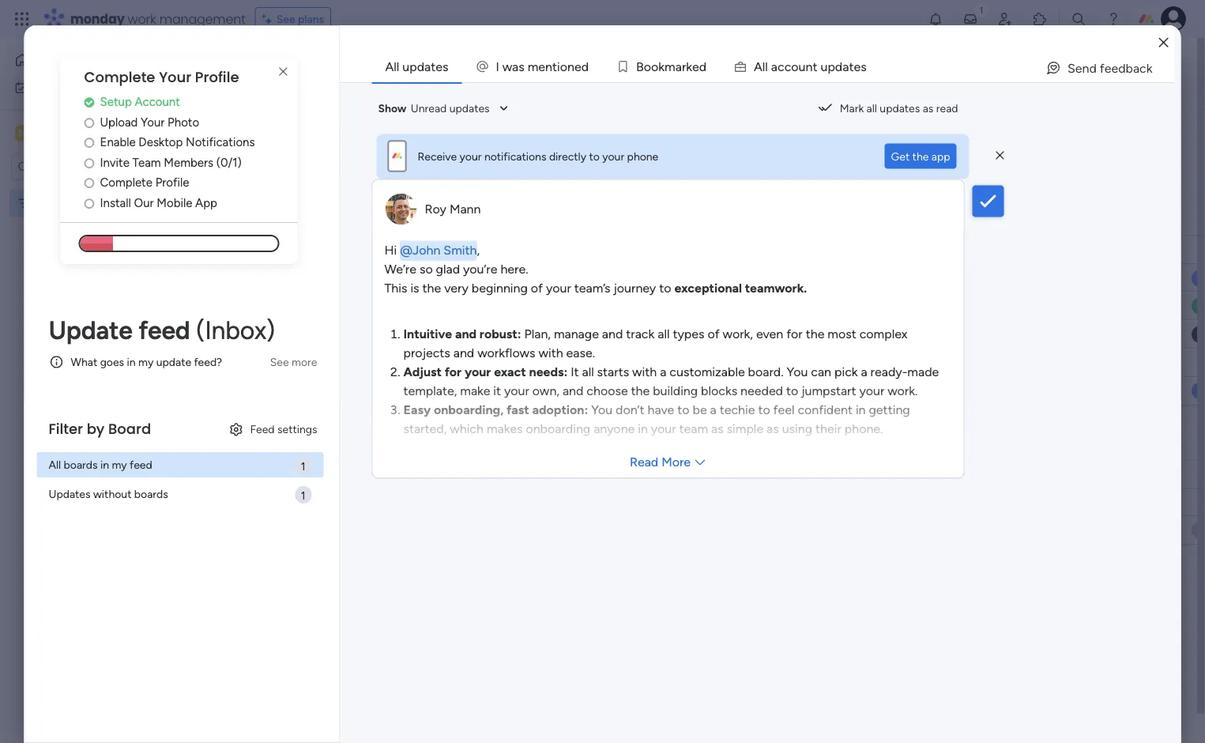 Task type: describe. For each thing, give the bounding box(es) containing it.
a right pick
[[861, 364, 868, 380]]

hi
[[385, 243, 397, 258]]

and left keep
[[526, 88, 545, 102]]

Next month field
[[268, 433, 359, 454]]

stands.
[[712, 88, 747, 102]]

notifications image
[[928, 11, 944, 27]]

on
[[694, 272, 707, 285]]

2 t from the left
[[813, 59, 818, 74]]

@john
[[400, 243, 441, 258]]

in right goes
[[127, 355, 136, 369]]

my for update
[[138, 355, 154, 369]]

complex
[[860, 327, 908, 342]]

filter button
[[497, 153, 572, 178]]

filter for filter by board
[[49, 419, 83, 439]]

My first board field
[[236, 50, 414, 85]]

enable desktop notifications
[[100, 135, 255, 149]]

first inside list box
[[55, 196, 75, 210]]

of inside plan, manage and track all types of work, even for the most complex projects and workflows with ease.
[[708, 327, 720, 342]]

needs:
[[529, 364, 568, 380]]

0 vertical spatial first
[[283, 50, 329, 85]]

you inside it all starts with a customizable board. you can pick a ready-made template, make it your own, and choose the building blocks needed to jumpstart your work.
[[787, 364, 808, 380]]

plan,
[[525, 327, 551, 342]]

john smith image
[[1161, 6, 1187, 32]]

your for photo
[[141, 115, 165, 129]]

invite for invite / 1
[[1093, 61, 1121, 75]]

show
[[378, 102, 407, 115]]

see plans button
[[255, 7, 331, 31]]

roy
[[425, 202, 447, 217]]

your inside hi @john smith , we're so glad you're here. this is the very beginning of your team's journey to exceptional teamwork.
[[546, 281, 571, 296]]

of right type
[[330, 88, 340, 102]]

and down intuitive and robust:
[[454, 346, 475, 361]]

teamwork.
[[745, 281, 807, 296]]

project up the project 2
[[299, 271, 335, 285]]

your left phone
[[603, 149, 625, 163]]

is
[[411, 281, 419, 296]]

you don't have to be a techie to feel confident in getting started, which makes onboarding anyone in your team as simple as using their phone.
[[404, 402, 911, 436]]

all updates link
[[373, 51, 461, 81]]

projects
[[404, 346, 451, 361]]

management
[[159, 10, 246, 28]]

send feedback button
[[1040, 55, 1159, 81]]

feed?
[[194, 355, 222, 369]]

invite members image
[[998, 11, 1014, 27]]

updates for show
[[450, 102, 490, 115]]

priority
[[885, 467, 920, 481]]

@john smith link
[[400, 240, 477, 261]]

exceptional
[[675, 281, 742, 296]]

my first board inside list box
[[37, 196, 106, 210]]

2 n from the left
[[568, 59, 575, 74]]

receive your notifications directly to your phone
[[418, 149, 659, 163]]

2 c from the left
[[785, 59, 792, 74]]

adoption:
[[532, 402, 588, 417]]

nov for nov 16
[[778, 272, 797, 285]]

more for see more
[[743, 87, 768, 101]]

circle o image for invite
[[84, 157, 94, 169]]

main for main workspace
[[36, 126, 64, 141]]

1 image
[[975, 1, 989, 19]]

in up 'phone.'
[[856, 402, 866, 417]]

due date
[[769, 467, 814, 481]]

to inside hi @john smith , we're so glad you're here. this is the very beginning of your team's journey to exceptional teamwork.
[[660, 281, 672, 296]]

complete for complete profile
[[100, 175, 153, 190]]

this inside hi @john smith , we're so glad you're here. this is the very beginning of your team's journey to exceptional teamwork.
[[385, 281, 408, 296]]

project up we're
[[394, 242, 430, 256]]

updates inside all updates link
[[403, 59, 449, 74]]

assign
[[384, 88, 417, 102]]

2 k from the left
[[687, 59, 693, 74]]

1 horizontal spatial it
[[710, 272, 716, 285]]

new project
[[246, 159, 307, 172]]

p
[[828, 59, 836, 74]]

select product image
[[14, 11, 30, 27]]

2 s from the left
[[861, 59, 867, 74]]

nov 16
[[778, 272, 810, 285]]

tab list containing all updates
[[372, 51, 1175, 82]]

my up manage
[[240, 50, 277, 85]]

goes
[[100, 355, 124, 369]]

account
[[135, 95, 180, 109]]

workflows
[[478, 346, 536, 361]]

to inside it all starts with a customizable board. you can pick a ready-made template, make it your own, and choose the building blocks needed to jumpstart your work.
[[787, 383, 799, 398]]

medium
[[882, 328, 923, 341]]

0 horizontal spatial profile
[[155, 175, 189, 190]]

as inside button
[[923, 102, 934, 115]]

work for monday
[[128, 10, 156, 28]]

by
[[87, 419, 105, 439]]

read more
[[630, 455, 691, 470]]

send feedback
[[1068, 60, 1153, 76]]

2 l from the left
[[766, 59, 768, 74]]

board activity image
[[1032, 59, 1051, 77]]

table
[[291, 117, 317, 130]]

be
[[693, 402, 707, 417]]

see for see more
[[721, 87, 740, 101]]

my inside list box
[[37, 196, 52, 210]]

a right a
[[772, 59, 778, 74]]

sort
[[602, 159, 623, 172]]

to down needed
[[759, 402, 771, 417]]

install our mobile app link
[[84, 194, 298, 212]]

easy onboarding, fast adoption:
[[404, 402, 588, 417]]

notifications
[[485, 149, 547, 163]]

1 k from the left
[[659, 59, 665, 74]]

fast
[[507, 402, 529, 417]]

needed
[[741, 383, 784, 398]]

type
[[304, 88, 327, 102]]

here.
[[501, 262, 529, 277]]

receive
[[418, 149, 457, 163]]

all updates
[[385, 59, 449, 74]]

feel
[[774, 402, 795, 417]]

own,
[[533, 383, 560, 398]]

i
[[557, 59, 560, 74]]

18
[[800, 328, 810, 341]]

project down the started, at the left of page
[[394, 467, 430, 480]]

nov for nov 18
[[778, 328, 797, 341]]

mann
[[450, 202, 481, 217]]

see for see plans
[[276, 12, 295, 26]]

any
[[284, 88, 302, 102]]

4 o from the left
[[792, 59, 799, 74]]

onboarding
[[526, 421, 591, 436]]

enable desktop notifications link
[[84, 133, 298, 151]]

next month
[[272, 433, 356, 453]]

(inbox)
[[196, 315, 275, 345]]

sort button
[[576, 153, 632, 178]]

track inside plan, manage and track all types of work, even for the most complex projects and workflows with ease.
[[626, 327, 655, 342]]

more for read more
[[662, 455, 691, 470]]

1 horizontal spatial board
[[335, 50, 410, 85]]

1 vertical spatial boards
[[134, 487, 168, 501]]

project 2
[[299, 300, 343, 313]]

project
[[673, 88, 709, 102]]

don't
[[616, 402, 645, 417]]

3 n from the left
[[806, 59, 813, 74]]

your up fast
[[504, 383, 530, 398]]

mark
[[840, 102, 864, 115]]

1 c from the left
[[778, 59, 785, 74]]

to left the sort
[[589, 149, 600, 163]]

upload your photo
[[100, 115, 199, 129]]

so
[[420, 262, 433, 277]]

team's
[[575, 281, 611, 296]]

in down don't
[[638, 421, 648, 436]]

have
[[648, 402, 675, 417]]

1 vertical spatial feed
[[130, 458, 152, 471]]

your down ready-
[[860, 383, 885, 398]]

get the app
[[892, 149, 951, 163]]

easy
[[404, 402, 431, 417]]

started,
[[404, 421, 447, 436]]

timelines
[[479, 88, 524, 102]]

0 horizontal spatial track
[[574, 88, 599, 102]]

status
[[668, 467, 700, 481]]

circle o image for complete
[[84, 177, 94, 189]]

a right the p
[[843, 59, 849, 74]]

see more
[[721, 87, 768, 101]]

Status field
[[664, 465, 704, 483]]

all inside plan, manage and track all types of work, even for the most complex projects and workflows with ease.
[[658, 327, 670, 342]]

new
[[246, 159, 269, 172]]

getting
[[869, 402, 911, 417]]

feed
[[250, 422, 275, 436]]

filter for filter
[[522, 159, 547, 172]]

main for main table
[[264, 117, 288, 130]]

circle o image for upload
[[84, 116, 94, 128]]

date
[[792, 467, 814, 481]]

1 inside button
[[1131, 61, 1135, 75]]

Priority field
[[881, 465, 924, 483]]

0 vertical spatial my first board
[[240, 50, 410, 85]]

board inside list box
[[78, 196, 106, 210]]

confident
[[798, 402, 853, 417]]

your for profile
[[159, 67, 191, 87]]

circle o image for install
[[84, 197, 94, 209]]

0 vertical spatial profile
[[195, 67, 239, 87]]

2 u from the left
[[821, 59, 828, 74]]

you're
[[463, 262, 498, 277]]

my for feed
[[112, 458, 127, 471]]

app
[[195, 196, 217, 210]]

workspace image
[[15, 125, 31, 142]]

column information image for due date
[[825, 468, 838, 480]]

work,
[[723, 327, 753, 342]]

2 d from the left
[[699, 59, 707, 74]]

work for my
[[53, 81, 77, 94]]

owner
[[575, 467, 608, 481]]

my work button
[[9, 75, 170, 100]]



Task type: locate. For each thing, give the bounding box(es) containing it.
plans
[[298, 12, 324, 26]]

setup
[[100, 95, 132, 109]]

all left types
[[658, 327, 670, 342]]

to left the be
[[678, 402, 690, 417]]

1 horizontal spatial t
[[813, 59, 818, 74]]

it inside it all starts with a customizable board. you can pick a ready-made template, make it your own, and choose the building blocks needed to jumpstart your work.
[[494, 383, 501, 398]]

all for all updates
[[385, 59, 400, 74]]

0 horizontal spatial m
[[528, 59, 539, 74]]

u left the p
[[799, 59, 806, 74]]

1 horizontal spatial my first board
[[240, 50, 410, 85]]

1 o from the left
[[560, 59, 568, 74]]

3 circle o image from the top
[[84, 197, 94, 209]]

see right project at the top of page
[[721, 87, 740, 101]]

0 vertical spatial all
[[385, 59, 400, 74]]

profile up the setup account link
[[195, 67, 239, 87]]

our
[[134, 196, 154, 210]]

notifications
[[186, 135, 255, 149]]

the right get
[[913, 149, 929, 163]]

0 horizontal spatial filter
[[49, 419, 83, 439]]

main inside button
[[264, 117, 288, 130]]

circle o image inside complete profile link
[[84, 177, 94, 189]]

1 horizontal spatial track
[[626, 327, 655, 342]]

main inside workspace selection 'element'
[[36, 126, 64, 141]]

16
[[800, 272, 810, 285]]

0 vertical spatial you
[[787, 364, 808, 380]]

work.
[[888, 383, 918, 398]]

feed settings
[[250, 422, 317, 436]]

1 vertical spatial work
[[53, 81, 77, 94]]

0 horizontal spatial as
[[712, 421, 724, 436]]

1 horizontal spatial n
[[568, 59, 575, 74]]

beginning
[[472, 281, 528, 296]]

circle o image down search in workspace field
[[84, 177, 94, 189]]

all for starts
[[582, 364, 594, 380]]

1 vertical spatial your
[[141, 115, 165, 129]]

of left work, at top
[[708, 327, 720, 342]]

o up keep
[[560, 59, 568, 74]]

2 nov from the top
[[778, 300, 798, 312]]

as right "team"
[[712, 421, 724, 436]]

what
[[71, 355, 97, 369]]

add new group
[[270, 579, 346, 593]]

settings
[[277, 422, 317, 436]]

boards up updates
[[64, 458, 98, 471]]

check circle image
[[84, 96, 94, 108]]

1 horizontal spatial this
[[385, 281, 408, 296]]

0 horizontal spatial first
[[55, 196, 75, 210]]

nov for nov 17
[[778, 300, 798, 312]]

with inside it all starts with a customizable board. you can pick a ready-made template, make it your own, and choose the building blocks needed to jumpstart your work.
[[633, 364, 657, 380]]

0 horizontal spatial all
[[49, 458, 61, 471]]

boards right without
[[134, 487, 168, 501]]

2 m from the left
[[665, 59, 676, 74]]

2 horizontal spatial as
[[923, 102, 934, 115]]

0 horizontal spatial my first board
[[37, 196, 106, 210]]

more
[[743, 87, 768, 101], [662, 455, 691, 470]]

more inside "link"
[[743, 87, 768, 101]]

complete up setup on the left of the page
[[84, 67, 155, 87]]

1 horizontal spatial s
[[861, 59, 867, 74]]

1 e from the left
[[539, 59, 546, 74]]

0 vertical spatial all
[[867, 102, 878, 115]]

1 horizontal spatial my
[[138, 355, 154, 369]]

Search field
[[367, 154, 415, 176]]

0 horizontal spatial work
[[53, 81, 77, 94]]

nov 18
[[778, 328, 810, 341]]

3 nov from the top
[[778, 328, 797, 341]]

1 nov from the top
[[778, 272, 797, 285]]

column information image for status
[[716, 468, 728, 480]]

d right the r
[[699, 59, 707, 74]]

n right the i
[[568, 59, 575, 74]]

0 vertical spatial invite
[[1093, 61, 1121, 75]]

with inside plan, manage and track all types of work, even for the most complex projects and workflows with ease.
[[539, 346, 563, 361]]

1 horizontal spatial all
[[658, 327, 670, 342]]

complete inside complete profile link
[[100, 175, 153, 190]]

dapulse x slim image
[[996, 148, 1005, 162]]

all inside tab list
[[385, 59, 400, 74]]

see
[[276, 12, 295, 26], [721, 87, 740, 101], [270, 355, 289, 369]]

it right on
[[710, 272, 716, 285]]

d for i w a s m e n t i o n e d
[[582, 59, 589, 74]]

invite inside invite / 1 button
[[1093, 61, 1121, 75]]

option
[[0, 189, 202, 192]]

0 vertical spatial circle o image
[[84, 116, 94, 128]]

profile down invite team members (0/1)
[[155, 175, 189, 190]]

kanban button
[[328, 111, 389, 136]]

0 vertical spatial this
[[272, 209, 301, 229]]

1 vertical spatial it
[[494, 383, 501, 398]]

with down plan, manage and track all types of work, even for the most complex projects and workflows with ease.
[[633, 364, 657, 380]]

for inside plan, manage and track all types of work, even for the most complex projects and workflows with ease.
[[787, 327, 803, 342]]

it up "easy onboarding, fast adoption:"
[[494, 383, 501, 398]]

1 horizontal spatial k
[[687, 59, 693, 74]]

0 vertical spatial your
[[159, 67, 191, 87]]

your up make
[[465, 364, 491, 380]]

1
[[1131, 61, 1135, 75], [337, 271, 342, 285], [301, 459, 306, 473], [301, 488, 306, 502]]

first up type
[[283, 50, 329, 85]]

1 horizontal spatial all
[[385, 59, 400, 74]]

arrow down image
[[553, 156, 572, 175]]

all for updates
[[867, 102, 878, 115]]

anyone
[[594, 421, 635, 436]]

read
[[630, 455, 659, 470]]

1 horizontal spatial m
[[665, 59, 676, 74]]

1 s from the left
[[519, 59, 525, 74]]

project 1
[[299, 271, 342, 285]]

2 vertical spatial all
[[582, 364, 594, 380]]

the inside hi @john smith , we're so glad you're here. this is the very beginning of your team's journey to exceptional teamwork.
[[423, 281, 441, 296]]

2 vertical spatial see
[[270, 355, 289, 369]]

monday work management
[[70, 10, 246, 28]]

1 vertical spatial track
[[626, 327, 655, 342]]

tab list
[[372, 51, 1175, 82]]

1 horizontal spatial first
[[283, 50, 329, 85]]

1 m from the left
[[528, 59, 539, 74]]

the inside button
[[913, 149, 929, 163]]

project right new
[[272, 159, 307, 172]]

working on it
[[651, 272, 716, 285]]

1 t from the left
[[553, 59, 557, 74]]

o left the p
[[792, 59, 799, 74]]

circle o image inside install our mobile app link
[[84, 197, 94, 209]]

circle o image inside 'invite team members (0/1)' "link"
[[84, 157, 94, 169]]

Search in workspace field
[[33, 158, 132, 176]]

feedback
[[1100, 60, 1153, 76]]

1 vertical spatial month
[[308, 433, 356, 453]]

1 vertical spatial this
[[385, 281, 408, 296]]

k up project at the top of page
[[687, 59, 693, 74]]

a right "i"
[[512, 59, 519, 74]]

1 vertical spatial my
[[112, 458, 127, 471]]

3 t from the left
[[849, 59, 854, 74]]

2 vertical spatial nov
[[778, 328, 797, 341]]

my inside button
[[35, 81, 50, 94]]

complete for complete your profile
[[84, 67, 155, 87]]

0 vertical spatial filter
[[522, 159, 547, 172]]

2 o from the left
[[644, 59, 652, 74]]

1 l from the left
[[763, 59, 766, 74]]

invite down 'enable'
[[100, 155, 130, 169]]

and inside it all starts with a customizable board. you can pick a ready-made template, make it your own, and choose the building blocks needed to jumpstart your work.
[[563, 383, 584, 398]]

filter inside filter popup button
[[522, 159, 547, 172]]

mark all updates as read button
[[812, 96, 965, 121]]

a inside "you don't have to be a techie to feel confident in getting started, which makes onboarding anyone in your team as simple as using their phone."
[[710, 402, 717, 417]]

more down a
[[743, 87, 768, 101]]

0 horizontal spatial with
[[539, 346, 563, 361]]

board up project.
[[335, 50, 410, 85]]

1 horizontal spatial more
[[743, 87, 768, 101]]

circle o image for enable
[[84, 137, 94, 148]]

e right the p
[[854, 59, 861, 74]]

my down search in workspace field
[[37, 196, 52, 210]]

1 circle o image from the top
[[84, 137, 94, 148]]

circle o image left install
[[84, 197, 94, 209]]

your inside "you don't have to be a techie to feel confident in getting started, which makes onboarding anyone in your team as simple as using their phone."
[[651, 421, 677, 436]]

first down search in workspace field
[[55, 196, 75, 210]]

1 horizontal spatial with
[[633, 364, 657, 380]]

1 vertical spatial complete
[[100, 175, 153, 190]]

see left more
[[270, 355, 289, 369]]

profile
[[195, 67, 239, 87], [155, 175, 189, 190]]

using
[[782, 421, 813, 436]]

a right the be
[[710, 402, 717, 417]]

l up see more "link"
[[763, 59, 766, 74]]

apps image
[[1033, 11, 1048, 27]]

0 horizontal spatial for
[[445, 364, 462, 380]]

project left 3
[[299, 328, 335, 342]]

month inside next month field
[[308, 433, 356, 453]]

upload your photo link
[[84, 113, 298, 131]]

u right a
[[821, 59, 828, 74]]

for right even
[[787, 327, 803, 342]]

all right "mark"
[[867, 102, 878, 115]]

o
[[560, 59, 568, 74], [644, 59, 652, 74], [652, 59, 659, 74], [792, 59, 799, 74]]

0 vertical spatial feed
[[138, 315, 190, 345]]

a up project at the top of page
[[676, 59, 682, 74]]

0 horizontal spatial you
[[592, 402, 613, 417]]

v2 overdue deadline image
[[742, 271, 755, 286]]

hi @john smith , we're so glad you're here. this is the very beginning of your team's journey to exceptional teamwork.
[[385, 243, 807, 296]]

where
[[615, 88, 645, 102]]

ready-
[[871, 364, 908, 380]]

invite inside 'invite team members (0/1)' "link"
[[100, 155, 130, 169]]

0 horizontal spatial t
[[553, 59, 557, 74]]

made
[[908, 364, 939, 380]]

of left where
[[602, 88, 612, 102]]

1 vertical spatial all
[[658, 327, 670, 342]]

0 horizontal spatial board
[[78, 196, 106, 210]]

photo
[[168, 115, 199, 129]]

unread
[[411, 102, 447, 115]]

1 vertical spatial first
[[55, 196, 75, 210]]

2 horizontal spatial t
[[849, 59, 854, 74]]

person
[[449, 159, 483, 172]]

1 horizontal spatial you
[[787, 364, 808, 380]]

and left robust:
[[455, 327, 477, 342]]

n left the p
[[806, 59, 813, 74]]

monday
[[70, 10, 125, 28]]

help image
[[1106, 11, 1122, 27]]

you down choose
[[592, 402, 613, 417]]

k right b
[[659, 59, 665, 74]]

2 circle o image from the top
[[84, 177, 94, 189]]

column information image right status field
[[716, 468, 728, 480]]

0 horizontal spatial updates
[[403, 59, 449, 74]]

1 vertical spatial circle o image
[[84, 157, 94, 169]]

2 vertical spatial circle o image
[[84, 197, 94, 209]]

for
[[787, 327, 803, 342], [445, 364, 462, 380]]

add new group button
[[241, 573, 353, 599]]

we're
[[385, 262, 417, 277]]

1 circle o image from the top
[[84, 116, 94, 128]]

updates inside mark all updates as read button
[[880, 102, 920, 115]]

you
[[787, 364, 808, 380], [592, 402, 613, 417]]

complete profile
[[100, 175, 189, 190]]

e left the i
[[539, 59, 546, 74]]

work down home
[[53, 81, 77, 94]]

project 3
[[299, 328, 343, 342]]

0 horizontal spatial s
[[519, 59, 525, 74]]

e right the i
[[575, 59, 582, 74]]

1 horizontal spatial u
[[821, 59, 828, 74]]

see more link
[[719, 86, 770, 102]]

new
[[294, 579, 314, 593]]

0 vertical spatial my
[[138, 355, 154, 369]]

s right w
[[519, 59, 525, 74]]

your right where
[[648, 88, 670, 102]]

as down feel
[[767, 421, 779, 436]]

1 horizontal spatial d
[[699, 59, 707, 74]]

feed settings button
[[222, 417, 324, 442]]

more inside button
[[662, 455, 691, 470]]

1 vertical spatial board
[[78, 196, 106, 210]]

workspace selection element
[[15, 124, 132, 144]]

due
[[769, 467, 789, 481]]

add to favorites image
[[448, 60, 464, 76]]

d for a l l a c c o u n t u p d a t e s
[[836, 59, 843, 74]]

all right it at the left
[[582, 364, 594, 380]]

see for see more
[[270, 355, 289, 369]]

column information image
[[716, 468, 728, 480], [825, 468, 838, 480]]

3
[[337, 328, 343, 342]]

l
[[763, 59, 766, 74], [766, 59, 768, 74]]

n left the i
[[546, 59, 553, 74]]

3 e from the left
[[693, 59, 699, 74]]

v2 search image
[[356, 156, 367, 174]]

this inside field
[[272, 209, 301, 229]]

of inside hi @john smith , we're so glad you're here. this is the very beginning of your team's journey to exceptional teamwork.
[[531, 281, 543, 296]]

2 e from the left
[[575, 59, 582, 74]]

send
[[1068, 60, 1097, 76]]

owners,
[[420, 88, 458, 102]]

1 vertical spatial nov
[[778, 300, 798, 312]]

my
[[240, 50, 277, 85], [35, 81, 50, 94], [37, 196, 52, 210]]

working
[[651, 272, 692, 285]]

0 vertical spatial boards
[[64, 458, 98, 471]]

t
[[553, 59, 557, 74], [813, 59, 818, 74], [849, 59, 854, 74]]

invite team members (0/1) link
[[84, 154, 298, 171]]

invite team members (0/1)
[[100, 155, 242, 169]]

1 vertical spatial circle o image
[[84, 177, 94, 189]]

month inside this month field
[[305, 209, 353, 229]]

3 d from the left
[[836, 59, 843, 74]]

circle o image up search in workspace field
[[84, 137, 94, 148]]

t left the p
[[813, 59, 818, 74]]

1 n from the left
[[546, 59, 553, 74]]

Due date field
[[765, 465, 818, 483]]

all
[[867, 102, 878, 115], [658, 327, 670, 342], [582, 364, 594, 380]]

my first board list box
[[0, 187, 202, 430]]

r
[[682, 59, 687, 74]]

s right the p
[[861, 59, 867, 74]]

filter left arrow down image
[[522, 159, 547, 172]]

2 horizontal spatial all
[[867, 102, 878, 115]]

Owner field
[[571, 465, 612, 483]]

nov left the 17
[[778, 300, 798, 312]]

their
[[816, 421, 842, 436]]

1 horizontal spatial filter
[[522, 159, 547, 172]]

show board description image
[[421, 60, 440, 76]]

project inside button
[[272, 159, 307, 172]]

column information image right the date
[[825, 468, 838, 480]]

my down home
[[35, 81, 50, 94]]

invite / 1 button
[[1064, 55, 1142, 81]]

your right receive in the left top of the page
[[460, 149, 482, 163]]

you left can
[[787, 364, 808, 380]]

invite left /
[[1093, 61, 1121, 75]]

in up updates without boards
[[100, 458, 109, 471]]

roy mann
[[425, 202, 481, 217]]

your down have
[[651, 421, 677, 436]]

0 horizontal spatial it
[[494, 383, 501, 398]]

circle o image inside enable desktop notifications link
[[84, 137, 94, 148]]

m for a
[[665, 59, 676, 74]]

This month field
[[268, 209, 357, 229]]

complete up install
[[100, 175, 153, 190]]

to up feel
[[787, 383, 799, 398]]

a up building
[[660, 364, 667, 380]]

circle o image
[[84, 116, 94, 128], [84, 177, 94, 189], [84, 197, 94, 209]]

circle o image down check circle image
[[84, 116, 94, 128]]

dapulse x slim image
[[274, 62, 293, 81]]

template,
[[404, 383, 457, 398]]

boards
[[64, 458, 98, 471], [134, 487, 168, 501]]

show unread updates
[[378, 102, 490, 115]]

1 vertical spatial profile
[[155, 175, 189, 190]]

with
[[539, 346, 563, 361], [633, 364, 657, 380]]

search everything image
[[1071, 11, 1087, 27]]

1 vertical spatial all
[[49, 458, 61, 471]]

filter left by
[[49, 419, 83, 439]]

project left 2
[[299, 300, 335, 313]]

see inside "link"
[[721, 87, 740, 101]]

board.
[[748, 364, 784, 380]]

read
[[937, 102, 959, 115]]

1 horizontal spatial column information image
[[825, 468, 838, 480]]

0 horizontal spatial boards
[[64, 458, 98, 471]]

mobile
[[157, 196, 192, 210]]

2 horizontal spatial d
[[836, 59, 843, 74]]

all for all boards in my feed
[[49, 458, 61, 471]]

month for this month
[[305, 209, 353, 229]]

0 horizontal spatial all
[[582, 364, 594, 380]]

adjust
[[404, 364, 442, 380]]

1 horizontal spatial work
[[128, 10, 156, 28]]

main
[[264, 117, 288, 130], [36, 126, 64, 141]]

nov left 18
[[778, 328, 797, 341]]

3 o from the left
[[652, 59, 659, 74]]

1 d from the left
[[582, 59, 589, 74]]

inbox image
[[963, 11, 979, 27]]

0 horizontal spatial invite
[[100, 155, 130, 169]]

app
[[932, 149, 951, 163]]

invite for invite team members (0/1)
[[100, 155, 130, 169]]

get the app button
[[885, 144, 957, 169]]

0 horizontal spatial more
[[662, 455, 691, 470]]

the inside it all starts with a customizable board. you can pick a ready-made template, make it your own, and choose the building blocks needed to jumpstart your work.
[[631, 383, 650, 398]]

m left the r
[[665, 59, 676, 74]]

feed down the board
[[130, 458, 152, 471]]

work
[[128, 10, 156, 28], [53, 81, 77, 94]]

board
[[108, 419, 151, 439]]

month for next month
[[308, 433, 356, 453]]

2 horizontal spatial updates
[[880, 102, 920, 115]]

all up updates
[[49, 458, 61, 471]]

close image
[[1159, 37, 1169, 48]]

main right workspace icon
[[36, 126, 64, 141]]

see left plans
[[276, 12, 295, 26]]

0 vertical spatial more
[[743, 87, 768, 101]]

nov
[[778, 272, 797, 285], [778, 300, 798, 312], [778, 328, 797, 341]]

1 horizontal spatial main
[[264, 117, 288, 130]]

0 horizontal spatial u
[[799, 59, 806, 74]]

of
[[330, 88, 340, 102], [602, 88, 612, 102], [531, 281, 543, 296], [708, 327, 720, 342]]

l right a
[[766, 59, 768, 74]]

work inside button
[[53, 81, 77, 94]]

track left stuck
[[626, 327, 655, 342]]

1 horizontal spatial profile
[[195, 67, 239, 87]]

updates
[[49, 487, 90, 501]]

circle o image inside upload your photo link
[[84, 116, 94, 128]]

all inside mark all updates as read button
[[867, 102, 878, 115]]

d right the i
[[582, 59, 589, 74]]

1 vertical spatial see
[[721, 87, 740, 101]]

2 column information image from the left
[[825, 468, 838, 480]]

2 horizontal spatial n
[[806, 59, 813, 74]]

board down search in workspace field
[[78, 196, 106, 210]]

all inside it all starts with a customizable board. you can pick a ready-made template, make it your own, and choose the building blocks needed to jumpstart your work.
[[582, 364, 594, 380]]

and right manage
[[602, 327, 623, 342]]

to right "journey" at the right top
[[660, 281, 672, 296]]

your down account
[[141, 115, 165, 129]]

t right the p
[[849, 59, 854, 74]]

1 column information image from the left
[[716, 468, 728, 480]]

2 circle o image from the top
[[84, 157, 94, 169]]

0 vertical spatial it
[[710, 272, 716, 285]]

team
[[680, 421, 709, 436]]

month
[[305, 209, 353, 229], [308, 433, 356, 453]]

1 horizontal spatial invite
[[1093, 61, 1121, 75]]

4 e from the left
[[854, 59, 861, 74]]

the inside plan, manage and track all types of work, even for the most complex projects and workflows with ease.
[[806, 327, 825, 342]]

1 horizontal spatial updates
[[450, 102, 490, 115]]

o right b
[[652, 59, 659, 74]]

1 vertical spatial invite
[[100, 155, 130, 169]]

circle o image
[[84, 137, 94, 148], [84, 157, 94, 169]]

see more button
[[264, 349, 324, 375]]

b o o k m a r k e d
[[636, 59, 707, 74]]

1 horizontal spatial boards
[[134, 487, 168, 501]]

0 vertical spatial board
[[335, 50, 410, 85]]

my first board down search in workspace field
[[37, 196, 106, 210]]

very
[[444, 281, 469, 296]]

0 vertical spatial month
[[305, 209, 353, 229]]

0 horizontal spatial k
[[659, 59, 665, 74]]

all
[[385, 59, 400, 74], [49, 458, 61, 471]]

my first board up type
[[240, 50, 410, 85]]

updates for mark
[[880, 102, 920, 115]]

dapulse checkmark sign image
[[1197, 297, 1206, 316]]

0 vertical spatial nov
[[778, 272, 797, 285]]

1 horizontal spatial as
[[767, 421, 779, 436]]

0 vertical spatial see
[[276, 12, 295, 26]]

my work
[[35, 81, 77, 94]]

1 vertical spatial you
[[592, 402, 613, 417]]

of right beginning
[[531, 281, 543, 296]]

1 u from the left
[[799, 59, 806, 74]]

the left the most
[[806, 327, 825, 342]]

0 horizontal spatial n
[[546, 59, 553, 74]]

w
[[503, 59, 512, 74]]

1 horizontal spatial for
[[787, 327, 803, 342]]

you inside "you don't have to be a techie to feel confident in getting started, which makes onboarding anyone in your team as simple as using their phone."
[[592, 402, 613, 417]]

m for e
[[528, 59, 539, 74]]



Task type: vqa. For each thing, say whether or not it's contained in the screenshot.
filter by person button
no



